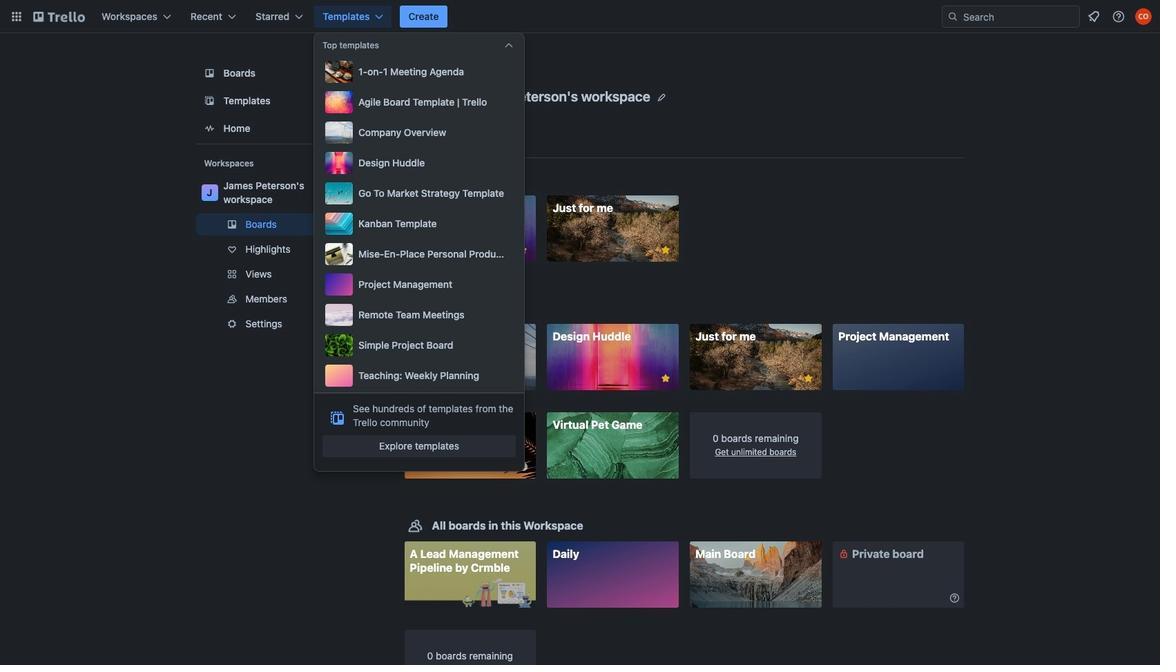 Task type: describe. For each thing, give the bounding box(es) containing it.
primary element
[[0, 0, 1160, 33]]

1 click to unstar this board. it will be removed from your starred list. image from the left
[[517, 244, 529, 256]]

search image
[[948, 11, 959, 22]]

click to unstar this board. it will be removed from your starred list. image
[[660, 372, 672, 385]]

open information menu image
[[1112, 10, 1126, 23]]

2 click to unstar this board. it will be removed from your starred list. image from the left
[[660, 244, 672, 256]]

home image
[[201, 120, 218, 137]]

add image
[[351, 291, 367, 307]]

template board image
[[201, 93, 218, 109]]

sm image
[[837, 547, 851, 561]]



Task type: vqa. For each thing, say whether or not it's contained in the screenshot.
every
no



Task type: locate. For each thing, give the bounding box(es) containing it.
Search field
[[959, 7, 1080, 26]]

1 horizontal spatial click to unstar this board. it will be removed from your starred list. image
[[660, 244, 672, 256]]

back to home image
[[33, 6, 85, 28]]

menu
[[323, 58, 516, 390]]

christina overa (christinaovera) image
[[1136, 8, 1152, 25]]

0 horizontal spatial click to unstar this board. it will be removed from your starred list. image
[[517, 244, 529, 256]]

click to unstar this board. it will be removed from your starred list. image
[[517, 244, 529, 256], [660, 244, 672, 256]]

sm image
[[948, 591, 962, 605]]

collapse image
[[504, 40, 515, 51]]

board image
[[201, 65, 218, 82]]

0 notifications image
[[1086, 8, 1102, 25]]



